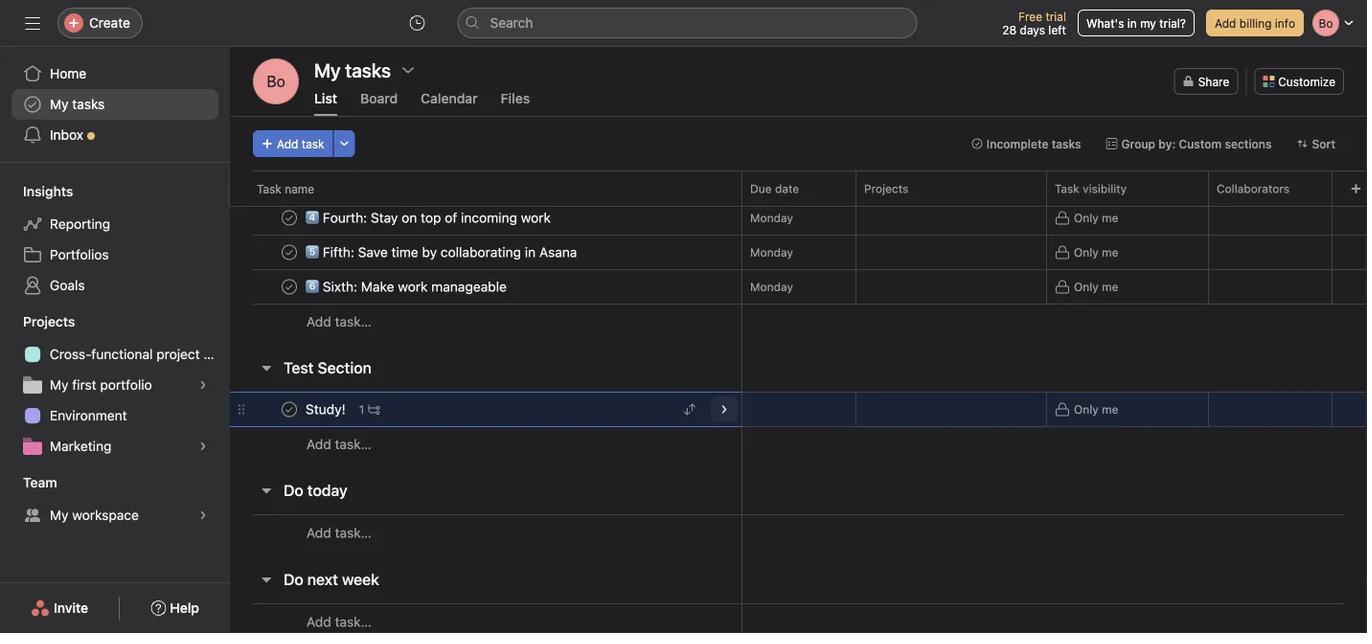 Task type: describe. For each thing, give the bounding box(es) containing it.
insights button
[[0, 182, 73, 201]]

do today
[[284, 481, 348, 500]]

my for my workspace
[[50, 507, 69, 523]]

completed checkbox for 5️⃣ fifth: save time by collaborating in asana text field
[[278, 241, 301, 264]]

task… inside header recently assigned tree grid
[[335, 314, 372, 330]]

files link
[[501, 91, 530, 116]]

row containing task name
[[230, 171, 1367, 206]]

4️⃣ Fourth: Stay on top of incoming work text field
[[302, 208, 557, 228]]

due
[[750, 182, 772, 195]]

Study! text field
[[302, 400, 351, 419]]

linked projects for 4️⃣ fourth: stay on top of incoming work cell
[[856, 200, 1047, 236]]

projects inside dropdown button
[[23, 314, 75, 330]]

team button
[[0, 473, 57, 492]]

incomplete
[[987, 137, 1049, 150]]

study! cell
[[230, 392, 743, 427]]

3 add task… from the top
[[307, 525, 372, 541]]

home
[[50, 66, 86, 81]]

projects inside row
[[864, 182, 909, 195]]

trial
[[1046, 10, 1066, 23]]

my for my first portfolio
[[50, 377, 69, 393]]

what's in my trial? button
[[1078, 10, 1195, 36]]

projects element
[[0, 305, 230, 466]]

incomplete tasks button
[[963, 130, 1090, 157]]

add task button
[[253, 130, 333, 157]]

1 add task… row from the top
[[230, 304, 1367, 339]]

reporting link
[[11, 209, 218, 240]]

group by: custom sections button
[[1098, 130, 1280, 157]]

move tasks between sections image
[[684, 404, 696, 415]]

inbox
[[50, 127, 83, 143]]

5️⃣ fifth: save time by collaborating in asana cell
[[230, 235, 743, 270]]

add task… inside header recently assigned tree grid
[[307, 314, 372, 330]]

portfolios
[[50, 247, 109, 263]]

test
[[284, 359, 314, 377]]

date
[[775, 182, 799, 195]]

portfolio
[[100, 377, 152, 393]]

add task… button for third add task… row from the bottom of the page
[[307, 434, 372, 455]]

linked projects for 5️⃣ fifth: save time by collaborating in asana cell
[[856, 235, 1047, 270]]

files
[[501, 91, 530, 106]]

completed image
[[278, 398, 301, 421]]

task… inside header test section tree grid
[[335, 436, 372, 452]]

task for task name
[[257, 182, 281, 195]]

collapse task list for this section image
[[259, 572, 274, 587]]

cross-functional project plan
[[50, 346, 230, 362]]

4 row from the top
[[230, 269, 1367, 305]]

by:
[[1159, 137, 1176, 150]]

6️⃣ Sixth: Make work manageable text field
[[302, 277, 513, 297]]

completed image for 4️⃣ fourth: stay on top of incoming work text box
[[278, 206, 301, 229]]

only for linked projects for study! cell
[[1074, 403, 1099, 416]]

next
[[307, 571, 338, 589]]

calendar
[[421, 91, 478, 106]]

left
[[1049, 23, 1066, 36]]

list
[[314, 91, 337, 106]]

collapse task list for this section image for second add task… row from the bottom
[[259, 483, 274, 498]]

add a task to this section image
[[381, 360, 397, 376]]

add billing info
[[1215, 16, 1295, 30]]

inbox link
[[11, 120, 218, 150]]

section
[[318, 359, 372, 377]]

task visibility
[[1055, 182, 1127, 195]]

functional
[[91, 346, 153, 362]]

task
[[302, 137, 324, 150]]

my tasks link
[[11, 89, 218, 120]]

my
[[1140, 16, 1156, 30]]

28
[[1002, 23, 1017, 36]]

my first portfolio link
[[11, 370, 218, 400]]

today
[[307, 481, 348, 500]]

reporting
[[50, 216, 110, 232]]

home link
[[11, 58, 218, 89]]

customize
[[1278, 75, 1336, 88]]

me for linked projects for study! cell
[[1102, 403, 1119, 416]]

collapse task list for this section image for header test section tree grid
[[259, 360, 274, 376]]

completed image for "6️⃣ sixth: make work manageable" text field
[[278, 275, 301, 298]]

free trial 28 days left
[[1002, 10, 1066, 36]]

2 placeholderusericon image from the top
[[1223, 40, 1234, 51]]

first
[[72, 377, 96, 393]]

add task
[[277, 137, 324, 150]]

2 row from the top
[[230, 200, 1367, 236]]

plan
[[204, 346, 230, 362]]

custom
[[1179, 137, 1222, 150]]

3 row from the top
[[230, 235, 1367, 270]]

do for do next week
[[284, 571, 303, 589]]

add task… button for 4th add task… row from the top of the page
[[307, 612, 372, 633]]

tasks for incomplete tasks
[[1052, 137, 1081, 150]]

only me for the linked projects for 6️⃣ sixth: make work manageable cell
[[1074, 280, 1119, 294]]

share button
[[1174, 68, 1238, 95]]

board link
[[360, 91, 398, 116]]

4 placeholderusericon image from the top
[[1223, 109, 1234, 120]]

visibility
[[1083, 182, 1127, 195]]

only me for linked projects for study! cell
[[1074, 403, 1119, 416]]

insights element
[[0, 174, 230, 305]]

environment link
[[11, 400, 218, 431]]

team
[[23, 475, 57, 491]]

monday for "6️⃣ sixth: make work manageable" cell
[[750, 280, 793, 294]]

tasks for my tasks
[[72, 96, 105, 112]]

me for the linked projects for 6️⃣ sixth: make work manageable cell
[[1102, 280, 1119, 294]]

workspace
[[72, 507, 139, 523]]

only me for linked projects for 4️⃣ fourth: stay on top of incoming work cell
[[1074, 211, 1119, 225]]

search button
[[458, 8, 917, 38]]

details image
[[719, 404, 730, 415]]

what's
[[1086, 16, 1124, 30]]

test section button
[[284, 351, 372, 385]]

placeholderusericon image inside row
[[1223, 404, 1234, 415]]

billing
[[1240, 16, 1272, 30]]

sort button
[[1288, 130, 1344, 157]]

week
[[342, 571, 379, 589]]



Task type: locate. For each thing, give the bounding box(es) containing it.
my workspace
[[50, 507, 139, 523]]

3 completed checkbox from the top
[[278, 275, 301, 298]]

3 task… from the top
[[335, 525, 372, 541]]

days
[[1020, 23, 1045, 36]]

my inside global element
[[50, 96, 69, 112]]

my for my tasks
[[50, 96, 69, 112]]

completed checkbox inside "6️⃣ sixth: make work manageable" cell
[[278, 275, 301, 298]]

2 vertical spatial monday
[[750, 280, 793, 294]]

insights
[[23, 183, 73, 199]]

2 task… from the top
[[335, 436, 372, 452]]

0 vertical spatial monday
[[750, 211, 793, 225]]

search
[[490, 15, 533, 31]]

do
[[284, 481, 303, 500], [284, 571, 303, 589]]

add field image
[[1350, 183, 1362, 195]]

history image
[[410, 15, 425, 31]]

2 monday from the top
[[750, 246, 793, 259]]

me
[[1102, 211, 1119, 225], [1102, 246, 1119, 259], [1102, 280, 1119, 294], [1102, 403, 1119, 416]]

add task… button down do next week
[[307, 612, 372, 633]]

1
[[359, 403, 364, 416]]

4️⃣ fourth: stay on top of incoming work cell
[[230, 200, 743, 236]]

2 vertical spatial my
[[50, 507, 69, 523]]

completed image inside 4️⃣ fourth: stay on top of incoming work cell
[[278, 206, 301, 229]]

me for linked projects for 5️⃣ fifth: save time by collaborating in asana cell
[[1102, 246, 1119, 259]]

add task… button
[[307, 311, 372, 332], [307, 434, 372, 455], [307, 523, 372, 544], [307, 612, 372, 633]]

0 horizontal spatial projects
[[23, 314, 75, 330]]

add collaborators image
[[1303, 402, 1318, 417]]

create
[[89, 15, 130, 31]]

goals
[[50, 277, 85, 293]]

collaborators
[[1217, 182, 1290, 195]]

bo
[[267, 72, 285, 91]]

1 completed image from the top
[[278, 206, 301, 229]]

projects up linked projects for 4️⃣ fourth: stay on top of incoming work cell
[[864, 182, 909, 195]]

environment
[[50, 408, 127, 423]]

placeholderusericon image down sections
[[1223, 178, 1234, 189]]

help
[[170, 600, 199, 616]]

monday for 5️⃣ fifth: save time by collaborating in asana cell
[[750, 246, 793, 259]]

task name column header
[[253, 171, 747, 206]]

add task… down the today
[[307, 525, 372, 541]]

only me for linked projects for 5️⃣ fifth: save time by collaborating in asana cell
[[1074, 246, 1119, 259]]

add inside add task button
[[277, 137, 298, 150]]

portfolios link
[[11, 240, 218, 270]]

1 collapse task list for this section image from the top
[[259, 360, 274, 376]]

customize button
[[1254, 68, 1344, 95]]

my inside teams element
[[50, 507, 69, 523]]

6️⃣ sixth: make work manageable cell
[[230, 269, 743, 305]]

1 monday from the top
[[750, 211, 793, 225]]

what's in my trial?
[[1086, 16, 1186, 30]]

1 only me from the top
[[1074, 211, 1119, 225]]

projects
[[864, 182, 909, 195], [23, 314, 75, 330]]

task inside column header
[[257, 182, 281, 195]]

3 monday from the top
[[750, 280, 793, 294]]

name
[[285, 182, 314, 195]]

task… down week
[[335, 614, 372, 630]]

add left task
[[277, 137, 298, 150]]

search list box
[[458, 8, 917, 38]]

completed image inside "6️⃣ sixth: make work manageable" cell
[[278, 275, 301, 298]]

my
[[50, 96, 69, 112], [50, 377, 69, 393], [50, 507, 69, 523]]

placeholderusericon image right custom
[[1223, 143, 1234, 155]]

invite button
[[18, 591, 101, 626]]

trial?
[[1160, 16, 1186, 30]]

add task… button down study! text field
[[307, 434, 372, 455]]

0 vertical spatial do
[[284, 481, 303, 500]]

my left first
[[50, 377, 69, 393]]

add task… down do next week
[[307, 614, 372, 630]]

task left visibility
[[1055, 182, 1080, 195]]

hide sidebar image
[[25, 15, 40, 31]]

board
[[360, 91, 398, 106]]

tasks right incomplete
[[1052, 137, 1081, 150]]

2 my from the top
[[50, 377, 69, 393]]

5 row from the top
[[230, 392, 1367, 427]]

only me inside header test section tree grid
[[1074, 403, 1119, 416]]

add task… inside header test section tree grid
[[307, 436, 372, 452]]

add task… button up section
[[307, 311, 372, 332]]

1 horizontal spatial projects
[[864, 182, 909, 195]]

my tasks
[[314, 58, 391, 81]]

1 add task… from the top
[[307, 314, 372, 330]]

4 me from the top
[[1102, 403, 1119, 416]]

in
[[1128, 16, 1137, 30]]

row containing 1
[[230, 392, 1367, 427]]

3 completed image from the top
[[278, 275, 301, 298]]

project
[[156, 346, 200, 362]]

group
[[1121, 137, 1156, 150]]

my inside projects element
[[50, 377, 69, 393]]

1 row from the top
[[230, 171, 1367, 206]]

do today button
[[284, 473, 348, 508]]

linked projects for 6️⃣ sixth: make work manageable cell
[[856, 269, 1047, 305]]

do for do today
[[284, 481, 303, 500]]

2 collapse task list for this section image from the top
[[259, 483, 274, 498]]

1 add task… button from the top
[[307, 311, 372, 332]]

1 vertical spatial my
[[50, 377, 69, 393]]

task left the name
[[257, 182, 281, 195]]

group by: custom sections
[[1121, 137, 1272, 150]]

me for linked projects for 4️⃣ fourth: stay on top of incoming work cell
[[1102, 211, 1119, 225]]

7 placeholderusericon image from the top
[[1223, 404, 1234, 415]]

completed checkbox for 4️⃣ fourth: stay on top of incoming work text box
[[278, 206, 301, 229]]

1 vertical spatial do
[[284, 571, 303, 589]]

add up test section
[[307, 314, 331, 330]]

6 placeholderusericon image from the top
[[1223, 178, 1234, 189]]

placeholderusericon image down add billing info button
[[1223, 74, 1234, 86]]

only
[[1074, 211, 1099, 225], [1074, 246, 1099, 259], [1074, 280, 1099, 294], [1074, 403, 1099, 416]]

add
[[1215, 16, 1236, 30], [277, 137, 298, 150], [307, 314, 331, 330], [307, 436, 331, 452], [307, 525, 331, 541], [307, 614, 331, 630]]

bo button
[[253, 58, 299, 104]]

add task… row
[[230, 304, 1367, 339], [230, 426, 1367, 462], [230, 515, 1367, 551], [230, 604, 1367, 633]]

share
[[1198, 75, 1230, 88]]

only me
[[1074, 211, 1119, 225], [1074, 246, 1119, 259], [1074, 280, 1119, 294], [1074, 403, 1119, 416]]

3 me from the top
[[1102, 280, 1119, 294]]

0 vertical spatial completed image
[[278, 206, 301, 229]]

1 me from the top
[[1102, 211, 1119, 225]]

add inside add billing info button
[[1215, 16, 1236, 30]]

projects up cross-
[[23, 314, 75, 330]]

help button
[[138, 591, 212, 626]]

4 add task… row from the top
[[230, 604, 1367, 633]]

more actions image
[[339, 138, 350, 149]]

1 vertical spatial monday
[[750, 246, 793, 259]]

add task… up section
[[307, 314, 372, 330]]

my first portfolio
[[50, 377, 152, 393]]

0 horizontal spatial tasks
[[72, 96, 105, 112]]

3 only from the top
[[1074, 280, 1099, 294]]

task… up section
[[335, 314, 372, 330]]

3 placeholderusericon image from the top
[[1223, 74, 1234, 86]]

add down study! text field
[[307, 436, 331, 452]]

1 vertical spatial collapse task list for this section image
[[259, 483, 274, 498]]

add task…
[[307, 314, 372, 330], [307, 436, 372, 452], [307, 525, 372, 541], [307, 614, 372, 630]]

completed image inside 5️⃣ fifth: save time by collaborating in asana cell
[[278, 241, 301, 264]]

add task… button down the today
[[307, 523, 372, 544]]

completed checkbox for "6️⃣ sixth: make work manageable" text field
[[278, 275, 301, 298]]

calendar link
[[421, 91, 478, 116]]

5️⃣ Fifth: Save time by collaborating in Asana text field
[[302, 243, 583, 262]]

task… down 1
[[335, 436, 372, 452]]

tasks down home
[[72, 96, 105, 112]]

4 only from the top
[[1074, 403, 1099, 416]]

0 vertical spatial completed checkbox
[[278, 206, 301, 229]]

1 vertical spatial projects
[[23, 314, 75, 330]]

1 my from the top
[[50, 96, 69, 112]]

add left billing
[[1215, 16, 1236, 30]]

add down next
[[307, 614, 331, 630]]

2 only me from the top
[[1074, 246, 1119, 259]]

do left the today
[[284, 481, 303, 500]]

1 task… from the top
[[335, 314, 372, 330]]

add billing info button
[[1206, 10, 1304, 36]]

my down team
[[50, 507, 69, 523]]

monday for 4️⃣ fourth: stay on top of incoming work cell
[[750, 211, 793, 225]]

1 placeholderusericon image from the top
[[1223, 5, 1234, 17]]

me inside header test section tree grid
[[1102, 403, 1119, 416]]

add inside header test section tree grid
[[307, 436, 331, 452]]

4 add task… button from the top
[[307, 612, 372, 633]]

tasks
[[72, 96, 105, 112], [1052, 137, 1081, 150]]

0 vertical spatial my
[[50, 96, 69, 112]]

completed image for 5️⃣ fifth: save time by collaborating in asana text field
[[278, 241, 301, 264]]

collapse task list for this section image left test at the bottom left
[[259, 360, 274, 376]]

invite
[[54, 600, 88, 616]]

2 add task… button from the top
[[307, 434, 372, 455]]

task… up week
[[335, 525, 372, 541]]

free
[[1019, 10, 1042, 23]]

2 do from the top
[[284, 571, 303, 589]]

add task… button inside header recently assigned tree grid
[[307, 311, 372, 332]]

only inside header test section tree grid
[[1074, 403, 1099, 416]]

only for linked projects for 5️⃣ fifth: save time by collaborating in asana cell
[[1074, 246, 1099, 259]]

2 me from the top
[[1102, 246, 1119, 259]]

marketing link
[[11, 431, 218, 462]]

5 placeholderusericon image from the top
[[1223, 143, 1234, 155]]

completed checkbox inside 4️⃣ fourth: stay on top of incoming work cell
[[278, 206, 301, 229]]

teams element
[[0, 466, 230, 535]]

collapse task list for this section image left do today button on the left bottom of page
[[259, 483, 274, 498]]

2 add task… from the top
[[307, 436, 372, 452]]

incomplete tasks
[[987, 137, 1081, 150]]

do next week
[[284, 571, 379, 589]]

see details, my workspace image
[[197, 510, 209, 521]]

task for task visibility
[[1055, 182, 1080, 195]]

task…
[[335, 314, 372, 330], [335, 436, 372, 452], [335, 525, 372, 541], [335, 614, 372, 630]]

my tasks
[[50, 96, 105, 112]]

1 horizontal spatial tasks
[[1052, 137, 1081, 150]]

placeholderusericon image
[[1223, 5, 1234, 17], [1223, 40, 1234, 51], [1223, 74, 1234, 86], [1223, 109, 1234, 120], [1223, 143, 1234, 155], [1223, 178, 1234, 189], [1223, 404, 1234, 415]]

2 vertical spatial completed checkbox
[[278, 275, 301, 298]]

1 do from the top
[[284, 481, 303, 500]]

add task… button for second add task… row from the bottom
[[307, 523, 372, 544]]

global element
[[0, 47, 230, 162]]

row
[[230, 171, 1367, 206], [230, 200, 1367, 236], [230, 235, 1367, 270], [230, 269, 1367, 305], [230, 392, 1367, 427]]

add down the 'do today'
[[307, 525, 331, 541]]

projects button
[[0, 312, 75, 332]]

0 vertical spatial projects
[[864, 182, 909, 195]]

2 task from the left
[[1055, 182, 1080, 195]]

info
[[1275, 16, 1295, 30]]

tasks inside global element
[[72, 96, 105, 112]]

placeholderusericon image down add billing info
[[1223, 40, 1234, 51]]

0 vertical spatial collapse task list for this section image
[[259, 360, 274, 376]]

only for the linked projects for 6️⃣ sixth: make work manageable cell
[[1074, 280, 1099, 294]]

4 add task… from the top
[[307, 614, 372, 630]]

1 completed checkbox from the top
[[278, 206, 301, 229]]

2 completed image from the top
[[278, 241, 301, 264]]

cross-functional project plan link
[[11, 339, 230, 370]]

4 task… from the top
[[335, 614, 372, 630]]

Completed checkbox
[[278, 206, 301, 229], [278, 241, 301, 264], [278, 275, 301, 298]]

sections
[[1225, 137, 1272, 150]]

add task… button for first add task… row
[[307, 311, 372, 332]]

3 only me from the top
[[1074, 280, 1119, 294]]

0 horizontal spatial task
[[257, 182, 281, 195]]

1 horizontal spatial task
[[1055, 182, 1080, 195]]

3 add task… button from the top
[[307, 523, 372, 544]]

see details, marketing image
[[197, 441, 209, 452]]

task
[[257, 182, 281, 195], [1055, 182, 1080, 195]]

2 vertical spatial completed image
[[278, 275, 301, 298]]

placeholderusericon image left billing
[[1223, 5, 1234, 17]]

cross-
[[50, 346, 91, 362]]

1 task from the left
[[257, 182, 281, 195]]

see details, my first portfolio image
[[197, 379, 209, 391]]

monday
[[750, 211, 793, 225], [750, 246, 793, 259], [750, 280, 793, 294]]

test section
[[284, 359, 372, 377]]

show options image
[[401, 62, 416, 78]]

tasks inside dropdown button
[[1052, 137, 1081, 150]]

task name
[[257, 182, 314, 195]]

due date
[[750, 182, 799, 195]]

do next week button
[[284, 562, 379, 597]]

add inside header recently assigned tree grid
[[307, 314, 331, 330]]

3 my from the top
[[50, 507, 69, 523]]

collapse task list for this section image
[[259, 360, 274, 376], [259, 483, 274, 498]]

marketing
[[50, 438, 112, 454]]

do right collapse task list for this section image
[[284, 571, 303, 589]]

2 completed checkbox from the top
[[278, 241, 301, 264]]

linked projects for study! cell
[[856, 392, 1047, 427]]

header recently assigned tree grid
[[230, 0, 1367, 339]]

1 only from the top
[[1074, 211, 1099, 225]]

3 add task… row from the top
[[230, 515, 1367, 551]]

list link
[[314, 91, 337, 116]]

completed checkbox inside 5️⃣ fifth: save time by collaborating in asana cell
[[278, 241, 301, 264]]

4 only me from the top
[[1074, 403, 1119, 416]]

my up inbox
[[50, 96, 69, 112]]

Completed checkbox
[[278, 398, 301, 421]]

header test section tree grid
[[230, 392, 1367, 462]]

1 vertical spatial tasks
[[1052, 137, 1081, 150]]

0 vertical spatial tasks
[[72, 96, 105, 112]]

completed image
[[278, 206, 301, 229], [278, 241, 301, 264], [278, 275, 301, 298]]

only for linked projects for 4️⃣ fourth: stay on top of incoming work cell
[[1074, 211, 1099, 225]]

1 vertical spatial completed checkbox
[[278, 241, 301, 264]]

goals link
[[11, 270, 218, 301]]

1 button
[[355, 400, 384, 419]]

placeholderusericon image up sections
[[1223, 109, 1234, 120]]

2 only from the top
[[1074, 246, 1099, 259]]

add task… down study! text field
[[307, 436, 372, 452]]

1 vertical spatial completed image
[[278, 241, 301, 264]]

sort
[[1312, 137, 1336, 150]]

placeholderusericon image left add collaborators icon
[[1223, 404, 1234, 415]]

2 add task… row from the top
[[230, 426, 1367, 462]]



Task type: vqa. For each thing, say whether or not it's contained in the screenshot.
Goals link
yes



